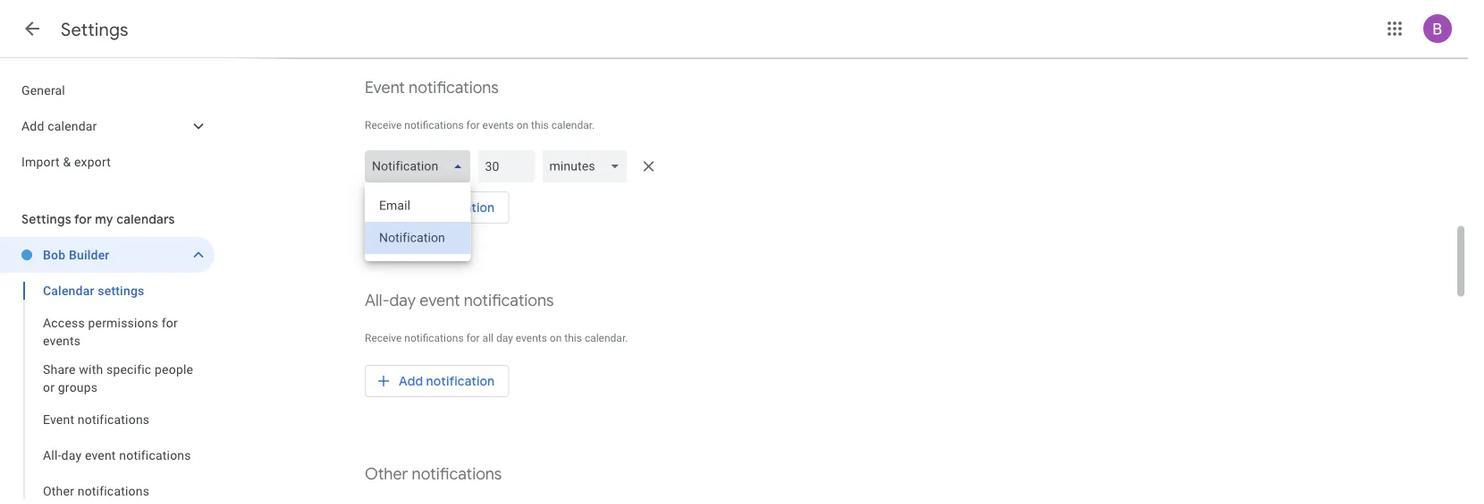 Task type: describe. For each thing, give the bounding box(es) containing it.
settings for settings for my calendars
[[21, 211, 71, 227]]

other notifications inside group
[[43, 484, 150, 498]]

share with specific people or groups
[[43, 362, 193, 395]]

calendars
[[117, 211, 175, 227]]

go back image
[[21, 18, 43, 39]]

2 add notification button from the top
[[365, 360, 509, 403]]

1 horizontal spatial all-day event notifications
[[365, 290, 554, 311]]

day inside group
[[61, 448, 82, 463]]

for for event notifications
[[467, 119, 480, 132]]

add inside tree
[[21, 119, 44, 133]]

bob builder tree item
[[0, 237, 215, 273]]

1 vertical spatial day
[[496, 332, 513, 344]]

receive notifications for all day events on this calendar.
[[365, 332, 628, 344]]

access permissions for events
[[43, 315, 178, 348]]

add notification for first add notification button from the bottom of the page
[[399, 373, 495, 389]]

add calendar
[[21, 119, 97, 133]]

all
[[483, 332, 494, 344]]

notification option
[[365, 222, 471, 254]]

1 horizontal spatial this
[[565, 332, 582, 344]]

2 vertical spatial add
[[399, 373, 423, 389]]

30 minutes before element
[[365, 147, 909, 261]]

2 horizontal spatial events
[[516, 332, 547, 344]]

notification for first add notification button from the bottom of the page
[[426, 373, 495, 389]]

1 horizontal spatial event
[[365, 77, 405, 98]]

1 horizontal spatial event notifications
[[365, 77, 499, 98]]

Minutes in advance for notification number field
[[485, 150, 528, 183]]

specific
[[106, 362, 152, 377]]

1 horizontal spatial day
[[390, 290, 416, 311]]

settings
[[98, 283, 144, 298]]

export
[[74, 154, 111, 169]]

settings heading
[[61, 18, 129, 41]]

bob builder
[[43, 247, 110, 262]]

all- inside group
[[43, 448, 61, 463]]

1 horizontal spatial on
[[550, 332, 562, 344]]

notification method list box
[[365, 183, 471, 261]]

add notification for second add notification button from the bottom of the page
[[399, 200, 495, 216]]



Task type: vqa. For each thing, say whether or not it's contained in the screenshot.
right united
no



Task type: locate. For each thing, give the bounding box(es) containing it.
events up minutes in advance for notification number field
[[483, 119, 514, 132]]

people
[[155, 362, 193, 377]]

notifications
[[409, 77, 499, 98], [405, 119, 464, 132], [464, 290, 554, 311], [405, 332, 464, 344], [78, 412, 150, 427], [119, 448, 191, 463], [412, 464, 502, 484], [78, 484, 150, 498]]

events for event notifications
[[483, 119, 514, 132]]

2 horizontal spatial day
[[496, 332, 513, 344]]

event notifications inside group
[[43, 412, 150, 427]]

other
[[365, 464, 408, 484], [43, 484, 74, 498]]

0 horizontal spatial event
[[43, 412, 74, 427]]

0 vertical spatial all-
[[365, 290, 390, 311]]

receive for event
[[365, 119, 402, 132]]

group
[[0, 273, 215, 500]]

notification
[[426, 200, 495, 216], [426, 373, 495, 389]]

1 vertical spatial on
[[550, 332, 562, 344]]

calendar settings
[[43, 283, 144, 298]]

calendar.
[[552, 119, 595, 132], [585, 332, 628, 344]]

all-day event notifications down share with specific people or groups
[[43, 448, 191, 463]]

0 horizontal spatial all-
[[43, 448, 61, 463]]

1 horizontal spatial events
[[483, 119, 514, 132]]

day down notification option
[[390, 290, 416, 311]]

events inside 'access permissions for events'
[[43, 333, 81, 348]]

0 vertical spatial all-day event notifications
[[365, 290, 554, 311]]

0 vertical spatial add
[[21, 119, 44, 133]]

events
[[483, 119, 514, 132], [516, 332, 547, 344], [43, 333, 81, 348]]

0 horizontal spatial this
[[532, 119, 549, 132]]

my
[[95, 211, 113, 227]]

add notification up notification option
[[399, 200, 495, 216]]

1 vertical spatial add notification
[[399, 373, 495, 389]]

events right all
[[516, 332, 547, 344]]

1 vertical spatial this
[[565, 332, 582, 344]]

for inside 'access permissions for events'
[[162, 315, 178, 330]]

events down access
[[43, 333, 81, 348]]

settings for my calendars
[[21, 211, 175, 227]]

share
[[43, 362, 76, 377]]

general
[[21, 83, 65, 98]]

settings up bob
[[21, 211, 71, 227]]

1 horizontal spatial event
[[420, 290, 460, 311]]

all- down notification option
[[365, 290, 390, 311]]

2 notification from the top
[[426, 373, 495, 389]]

on up minutes in advance for notification number field
[[517, 119, 529, 132]]

event
[[365, 77, 405, 98], [43, 412, 74, 427]]

access
[[43, 315, 85, 330]]

event down notification option
[[420, 290, 460, 311]]

other inside group
[[43, 484, 74, 498]]

1 horizontal spatial other
[[365, 464, 408, 484]]

0 vertical spatial receive
[[365, 119, 402, 132]]

notification down all
[[426, 373, 495, 389]]

day down 'groups'
[[61, 448, 82, 463]]

2 vertical spatial day
[[61, 448, 82, 463]]

0 horizontal spatial event
[[85, 448, 116, 463]]

1 add notification button from the top
[[365, 186, 509, 229]]

1 vertical spatial all-day event notifications
[[43, 448, 191, 463]]

with
[[79, 362, 103, 377]]

1 horizontal spatial all-
[[365, 290, 390, 311]]

1 vertical spatial settings
[[21, 211, 71, 227]]

0 horizontal spatial day
[[61, 448, 82, 463]]

0 vertical spatial event notifications
[[365, 77, 499, 98]]

events for calendar settings
[[43, 333, 81, 348]]

all-day event notifications
[[365, 290, 554, 311], [43, 448, 191, 463]]

all- down "or"
[[43, 448, 61, 463]]

add notification
[[399, 200, 495, 216], [399, 373, 495, 389]]

groups
[[58, 380, 98, 395]]

for for calendar settings
[[162, 315, 178, 330]]

event inside group
[[43, 412, 74, 427]]

builder
[[69, 247, 110, 262]]

on
[[517, 119, 529, 132], [550, 332, 562, 344]]

0 vertical spatial event
[[420, 290, 460, 311]]

add notification button down minutes in advance for notification number field
[[365, 186, 509, 229]]

bob
[[43, 247, 66, 262]]

event notifications down 'groups'
[[43, 412, 150, 427]]

0 horizontal spatial event notifications
[[43, 412, 150, 427]]

1 vertical spatial event
[[85, 448, 116, 463]]

on right all
[[550, 332, 562, 344]]

import & export
[[21, 154, 111, 169]]

notification for second add notification button from the bottom of the page
[[426, 200, 495, 216]]

all-
[[365, 290, 390, 311], [43, 448, 61, 463]]

add notification down all
[[399, 373, 495, 389]]

1 vertical spatial calendar.
[[585, 332, 628, 344]]

0 vertical spatial add notification button
[[365, 186, 509, 229]]

0 horizontal spatial other
[[43, 484, 74, 498]]

1 vertical spatial receive
[[365, 332, 402, 344]]

0 horizontal spatial events
[[43, 333, 81, 348]]

0 vertical spatial calendar.
[[552, 119, 595, 132]]

0 vertical spatial settings
[[61, 18, 129, 41]]

0 horizontal spatial all-day event notifications
[[43, 448, 191, 463]]

settings for settings
[[61, 18, 129, 41]]

2 add notification from the top
[[399, 373, 495, 389]]

event inside group
[[85, 448, 116, 463]]

2 receive from the top
[[365, 332, 402, 344]]

event down 'groups'
[[85, 448, 116, 463]]

for
[[467, 119, 480, 132], [74, 211, 92, 227], [162, 315, 178, 330], [467, 332, 480, 344]]

import
[[21, 154, 60, 169]]

1 receive from the top
[[365, 119, 402, 132]]

&
[[63, 154, 71, 169]]

all-day event notifications inside group
[[43, 448, 191, 463]]

0 vertical spatial on
[[517, 119, 529, 132]]

event notifications
[[365, 77, 499, 98], [43, 412, 150, 427]]

day right all
[[496, 332, 513, 344]]

this
[[532, 119, 549, 132], [565, 332, 582, 344]]

calendar
[[48, 119, 97, 133]]

1 vertical spatial notification
[[426, 373, 495, 389]]

or
[[43, 380, 55, 395]]

0 horizontal spatial on
[[517, 119, 529, 132]]

0 vertical spatial this
[[532, 119, 549, 132]]

add
[[21, 119, 44, 133], [399, 200, 423, 216], [399, 373, 423, 389]]

add notification button down all
[[365, 360, 509, 403]]

settings right go back image
[[61, 18, 129, 41]]

add notification button
[[365, 186, 509, 229], [365, 360, 509, 403]]

1 vertical spatial add
[[399, 200, 423, 216]]

permissions
[[88, 315, 158, 330]]

tree containing general
[[0, 72, 215, 180]]

tree
[[0, 72, 215, 180]]

event
[[420, 290, 460, 311], [85, 448, 116, 463]]

None field
[[365, 150, 478, 183], [542, 150, 635, 183], [365, 150, 478, 183], [542, 150, 635, 183]]

0 vertical spatial add notification
[[399, 200, 495, 216]]

1 horizontal spatial other notifications
[[365, 464, 502, 484]]

0 vertical spatial notification
[[426, 200, 495, 216]]

0 horizontal spatial other notifications
[[43, 484, 150, 498]]

notification up notification option
[[426, 200, 495, 216]]

for for all-day event notifications
[[467, 332, 480, 344]]

receive
[[365, 119, 402, 132], [365, 332, 402, 344]]

0 vertical spatial day
[[390, 290, 416, 311]]

1 notification from the top
[[426, 200, 495, 216]]

1 vertical spatial all-
[[43, 448, 61, 463]]

option
[[365, 190, 471, 222]]

day
[[390, 290, 416, 311], [496, 332, 513, 344], [61, 448, 82, 463]]

group containing calendar settings
[[0, 273, 215, 500]]

calendar
[[43, 283, 94, 298]]

other notifications
[[365, 464, 502, 484], [43, 484, 150, 498]]

receive notifications for events on this calendar.
[[365, 119, 595, 132]]

all-day event notifications up all
[[365, 290, 554, 311]]

event notifications up receive notifications for events on this calendar.
[[365, 77, 499, 98]]

0 vertical spatial event
[[365, 77, 405, 98]]

settings
[[61, 18, 129, 41], [21, 211, 71, 227]]

receive for all-
[[365, 332, 402, 344]]

1 vertical spatial add notification button
[[365, 360, 509, 403]]

1 add notification from the top
[[399, 200, 495, 216]]

1 vertical spatial event notifications
[[43, 412, 150, 427]]

settings for my calendars tree
[[0, 237, 215, 500]]

1 vertical spatial event
[[43, 412, 74, 427]]



